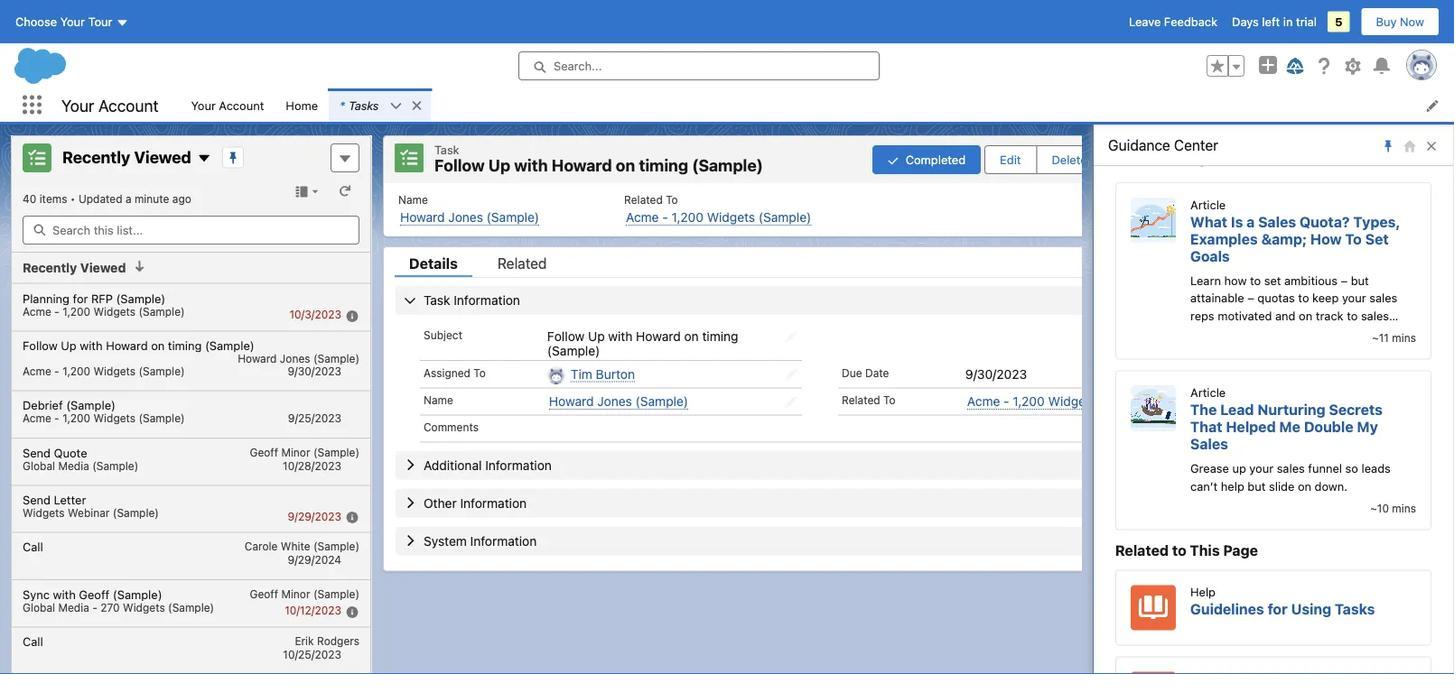 Task type: locate. For each thing, give the bounding box(es) containing it.
related down task follow up with howard on timing (sample)
[[624, 194, 663, 206]]

global
[[23, 460, 55, 472], [23, 601, 55, 614]]

2 horizontal spatial jones
[[598, 394, 632, 409]]

task down details "link"
[[424, 293, 450, 308]]

1 vertical spatial name
[[424, 394, 453, 407]]

~10 mins
[[1371, 504, 1417, 516]]

that
[[1191, 419, 1223, 437]]

0 horizontal spatial but
[[1248, 480, 1266, 494]]

follow inside 'follow up with howard on timing (sample)'
[[548, 329, 585, 344]]

and
[[1276, 310, 1296, 323]]

1 vertical spatial media
[[58, 601, 89, 614]]

follow up 'name howard jones (sample)'
[[435, 156, 485, 175]]

recently viewed|tasks|list view element
[[11, 136, 371, 675]]

guidance center
[[1109, 137, 1219, 154]]

timing inside follow up with howard on timing (sample) howard jones (sample)
[[168, 339, 202, 352]]

name up details
[[398, 194, 428, 206]]

media for with
[[58, 601, 89, 614]]

group
[[1207, 55, 1245, 77], [873, 144, 1246, 176]]

recently viewed status
[[23, 192, 79, 205]]

to down task follow up with howard on timing (sample)
[[666, 194, 678, 206]]

with up burton on the bottom left of the page
[[608, 329, 633, 344]]

acme
[[626, 210, 659, 225], [23, 305, 51, 318], [23, 365, 51, 378], [968, 394, 1001, 409], [23, 412, 51, 425]]

0 horizontal spatial your
[[1250, 463, 1274, 476]]

information for other information
[[460, 496, 527, 511]]

task up 'name howard jones (sample)'
[[435, 143, 460, 156]]

0 vertical spatial acme - 1,200 widgets (sample) link
[[626, 210, 812, 226]]

your inside article what is a sales quota? types, examples &amp; how to set goals learn how to set ambitious – but attainable – quotas to keep your sales reps motivated and on track to sales targets. ~11 mins
[[1343, 292, 1367, 306]]

timing inside 'follow up with howard on timing (sample)'
[[703, 329, 739, 344]]

1 vertical spatial for
[[1268, 602, 1288, 619]]

home
[[286, 98, 318, 112]]

a inside recently viewed|tasks|list view element
[[126, 192, 132, 205]]

– up motivated
[[1248, 292, 1255, 306]]

0 horizontal spatial your account
[[61, 96, 159, 115]]

media for quote
[[58, 460, 89, 472]]

due date
[[842, 367, 890, 380]]

sync with geoff (sample)
[[23, 588, 162, 601]]

article up the
[[1191, 387, 1226, 401]]

quote
[[54, 446, 87, 460]]

related for related to acme - 1,200 widgets (sample)
[[624, 194, 663, 206]]

article up what
[[1191, 199, 1226, 212]]

on inside follow up with howard on timing (sample) howard jones (sample)
[[151, 339, 165, 352]]

1 minor from the top
[[281, 446, 310, 459]]

follow down planning
[[23, 339, 58, 352]]

minor up 10/12/2023 at bottom left
[[281, 588, 310, 601]]

howard jones (sample) link inside list
[[400, 210, 540, 226]]

~10
[[1371, 504, 1390, 516]]

set
[[1366, 231, 1390, 248]]

none search field inside recently viewed|tasks|list view element
[[23, 216, 360, 245]]

jones up details
[[449, 210, 483, 225]]

0 horizontal spatial timing
[[168, 339, 202, 352]]

carole white (sample)
[[245, 541, 360, 553]]

up for follow up with howard on timing (sample)
[[588, 329, 605, 344]]

article what is a sales quota? types, examples &amp; how to set goals learn how to set ambitious – but attainable – quotas to keep your sales reps motivated and on track to sales targets. ~11 mins
[[1191, 199, 1417, 345]]

1 vertical spatial geoff minor (sample)
[[250, 588, 360, 601]]

0 vertical spatial list
[[180, 89, 1455, 122]]

task information button
[[396, 286, 1245, 315]]

with down planning for rfp (sample)
[[80, 339, 103, 352]]

tasks inside 'help guidelines for using tasks'
[[1336, 602, 1376, 619]]

geoff
[[250, 446, 278, 459], [79, 588, 110, 601], [250, 588, 278, 601]]

1 horizontal spatial timing
[[639, 156, 689, 175]]

0 vertical spatial media
[[58, 460, 89, 472]]

delete button
[[1038, 146, 1102, 173]]

1 horizontal spatial your account
[[191, 98, 264, 112]]

0 horizontal spatial a
[[126, 192, 132, 205]]

(sample)
[[692, 156, 763, 175], [487, 210, 540, 225], [759, 210, 812, 225], [116, 291, 166, 305], [139, 305, 185, 318], [205, 339, 255, 352], [548, 344, 600, 359], [313, 352, 360, 365], [139, 365, 185, 378], [636, 394, 689, 409], [1100, 394, 1153, 409], [66, 399, 116, 412], [139, 412, 185, 425], [313, 446, 360, 459], [92, 460, 138, 472], [113, 507, 159, 519], [313, 541, 360, 553], [113, 588, 162, 601], [313, 588, 360, 601], [168, 601, 214, 614]]

1 horizontal spatial howard jones (sample) link
[[549, 394, 689, 410]]

recently viewed up planning for rfp (sample)
[[23, 261, 126, 276]]

up inside follow up with howard on timing (sample) howard jones (sample)
[[61, 339, 77, 352]]

geoff minor (sample) up 10/12/2023 at bottom left
[[250, 588, 360, 601]]

with right sync
[[53, 588, 76, 601]]

name for name howard jones (sample)
[[398, 194, 428, 206]]

related up task information
[[498, 255, 547, 272]]

a
[[126, 192, 132, 205], [1247, 214, 1255, 231]]

but right help
[[1248, 480, 1266, 494]]

guidance
[[1109, 137, 1171, 154]]

recently viewed up 40 items • updated a minute ago at top left
[[62, 147, 191, 166]]

to left this
[[1173, 543, 1187, 560]]

1 horizontal spatial sales
[[1259, 214, 1297, 231]]

article inside article what is a sales quota? types, examples &amp; how to set goals learn how to set ambitious – but attainable – quotas to keep your sales reps motivated and on track to sales targets. ~11 mins
[[1191, 199, 1226, 212]]

up inside task follow up with howard on timing (sample)
[[489, 156, 511, 175]]

40 items • updated a minute ago
[[23, 192, 191, 205]]

howard jones (sample) link down burton on the bottom left of the page
[[549, 394, 689, 410]]

a right 'is' in the top of the page
[[1247, 214, 1255, 231]]

recently up the 'updated'
[[62, 147, 130, 166]]

with up 'name howard jones (sample)'
[[514, 156, 548, 175]]

&amp;
[[1262, 231, 1308, 248]]

0 horizontal spatial tasks
[[349, 98, 379, 112]]

0 vertical spatial mins
[[1393, 333, 1417, 345]]

group containing completed
[[873, 144, 1246, 176]]

1 vertical spatial but
[[1248, 480, 1266, 494]]

the lead nurturing secrets that helped me double my sales link
[[1191, 402, 1383, 454]]

for inside 'help guidelines for using tasks'
[[1268, 602, 1288, 619]]

additional
[[424, 458, 482, 473]]

0 vertical spatial minor
[[281, 446, 310, 459]]

related inside related to acme - 1,200 widgets (sample)
[[624, 194, 663, 206]]

help guidelines for using tasks
[[1191, 587, 1376, 619]]

howard jones (sample) link up details
[[400, 210, 540, 226]]

2 media from the top
[[58, 601, 89, 614]]

information up other information
[[485, 458, 552, 473]]

2 vertical spatial sales
[[1277, 463, 1306, 476]]

sales inside article the lead nurturing secrets that helped me double my sales grease up your sales funnel so leads can't help but slide on down.
[[1277, 463, 1306, 476]]

tasks
[[349, 98, 379, 112], [1336, 602, 1376, 619]]

1 vertical spatial viewed
[[80, 261, 126, 276]]

2 article from the top
[[1191, 387, 1226, 401]]

account left home
[[219, 98, 264, 112]]

tasks right using
[[1336, 602, 1376, 619]]

article
[[1191, 199, 1226, 212], [1191, 387, 1226, 401]]

for left rfp in the left top of the page
[[73, 291, 88, 305]]

0 horizontal spatial 9/30/2023
[[288, 365, 342, 378]]

1 vertical spatial minor
[[281, 588, 310, 601]]

up up 'name howard jones (sample)'
[[489, 156, 511, 175]]

information down related link on the top
[[454, 293, 520, 308]]

9/30/2023 inside select an item from this list to open it. list box
[[288, 365, 342, 378]]

minor for send quote
[[281, 446, 310, 459]]

information down additional information
[[460, 496, 527, 511]]

2 minor from the top
[[281, 588, 310, 601]]

send
[[23, 446, 51, 460], [23, 493, 51, 507]]

1 vertical spatial a
[[1247, 214, 1255, 231]]

for left using
[[1268, 602, 1288, 619]]

delete
[[1052, 153, 1088, 166]]

1 vertical spatial –
[[1248, 292, 1255, 306]]

debrief
[[23, 399, 63, 412]]

2 horizontal spatial timing
[[703, 329, 739, 344]]

follow inside follow up with howard on timing (sample) howard jones (sample)
[[23, 339, 58, 352]]

slide
[[1270, 480, 1295, 494]]

howard
[[552, 156, 612, 175], [400, 210, 445, 225], [636, 329, 681, 344], [106, 339, 148, 352], [238, 352, 277, 365], [549, 394, 594, 409]]

1 horizontal spatial account
[[219, 98, 264, 112]]

name inside 'name howard jones (sample)'
[[398, 194, 428, 206]]

follow up tim
[[548, 329, 585, 344]]

article for the
[[1191, 387, 1226, 401]]

examples
[[1191, 231, 1258, 248]]

2 horizontal spatial up
[[588, 329, 605, 344]]

viewed up the minute
[[134, 147, 191, 166]]

1 horizontal spatial tasks
[[1336, 602, 1376, 619]]

up down planning
[[61, 339, 77, 352]]

0 vertical spatial your
[[1343, 292, 1367, 306]]

1 horizontal spatial 9/30/2023
[[966, 367, 1028, 382]]

related for related to this page
[[1116, 543, 1169, 560]]

0 vertical spatial howard jones (sample) link
[[400, 210, 540, 226]]

minor up 10/28/2023
[[281, 446, 310, 459]]

1 horizontal spatial but
[[1352, 274, 1370, 288]]

related down due date at the right of the page
[[842, 394, 881, 407]]

1 horizontal spatial your
[[1343, 292, 1367, 306]]

call for carole white (sample)
[[23, 541, 43, 554]]

information down other information
[[470, 534, 537, 549]]

1 send from the top
[[23, 446, 51, 460]]

1 horizontal spatial acme - 1,200 widgets (sample) link
[[968, 394, 1153, 410]]

letter
[[54, 493, 86, 507]]

10/12/2023
[[285, 605, 342, 618]]

0 vertical spatial geoff minor (sample)
[[250, 446, 360, 459]]

follow for follow up with howard on timing (sample)
[[548, 329, 585, 344]]

call up sync
[[23, 541, 43, 554]]

geoff minor (sample) up 10/28/2023
[[250, 446, 360, 459]]

howard inside 'follow up with howard on timing (sample)'
[[636, 329, 681, 344]]

to left set at the right top of page
[[1251, 274, 1262, 288]]

related link
[[483, 255, 562, 277]]

2 global from the top
[[23, 601, 55, 614]]

list
[[180, 89, 1455, 122], [384, 183, 1257, 237]]

1 vertical spatial your
[[1250, 463, 1274, 476]]

related for related to
[[842, 394, 881, 407]]

0 vertical spatial task
[[435, 143, 460, 156]]

1 vertical spatial call
[[23, 635, 43, 649]]

your right up in the bottom right of the page
[[1250, 463, 1274, 476]]

0 horizontal spatial for
[[73, 291, 88, 305]]

up up tim burton
[[588, 329, 605, 344]]

0 vertical spatial for
[[73, 291, 88, 305]]

buy
[[1377, 15, 1397, 28]]

1 vertical spatial group
[[873, 144, 1246, 176]]

leads
[[1362, 463, 1391, 476]]

follow inside task follow up with howard on timing (sample)
[[435, 156, 485, 175]]

send left letter
[[23, 493, 51, 507]]

(sample) inside related to acme - 1,200 widgets (sample)
[[759, 210, 812, 225]]

article inside article the lead nurturing secrets that helped me double my sales grease up your sales funnel so leads can't help but slide on down.
[[1191, 387, 1226, 401]]

to for related to
[[884, 394, 896, 407]]

is
[[1231, 214, 1244, 231]]

your right keep
[[1343, 292, 1367, 306]]

task inside dropdown button
[[424, 293, 450, 308]]

up for follow up with howard on timing (sample) howard jones (sample)
[[61, 339, 77, 352]]

details
[[409, 255, 458, 272]]

2 horizontal spatial follow
[[548, 329, 585, 344]]

1 article from the top
[[1191, 199, 1226, 212]]

0 horizontal spatial sales
[[1191, 437, 1229, 454]]

types,
[[1354, 214, 1401, 231]]

1 vertical spatial sales
[[1191, 437, 1229, 454]]

geoff minor (sample)
[[250, 446, 360, 459], [250, 588, 360, 601]]

your account down the tour
[[61, 96, 159, 115]]

account inside list
[[219, 98, 264, 112]]

1 horizontal spatial a
[[1247, 214, 1255, 231]]

1 vertical spatial send
[[23, 493, 51, 507]]

what is a sales quota? types, examples &amp; how to set goals link
[[1191, 214, 1401, 265]]

minor for sync with geoff (sample)
[[281, 588, 310, 601]]

account down the tour
[[98, 96, 159, 115]]

now
[[1401, 15, 1425, 28]]

what
[[1191, 214, 1228, 231]]

0 vertical spatial tasks
[[349, 98, 379, 112]]

attainable
[[1191, 292, 1245, 306]]

your
[[1343, 292, 1367, 306], [1250, 463, 1274, 476]]

1 vertical spatial acme - 1,200 widgets (sample) link
[[968, 394, 1153, 410]]

call down sync
[[23, 635, 43, 649]]

recently
[[62, 147, 130, 166], [23, 261, 77, 276]]

related
[[624, 194, 663, 206], [498, 255, 547, 272], [842, 394, 881, 407], [1116, 543, 1169, 560]]

helped
[[1226, 419, 1276, 437]]

up
[[1233, 463, 1247, 476]]

global for sync
[[23, 601, 55, 614]]

to
[[666, 194, 678, 206], [1346, 231, 1363, 248], [474, 367, 486, 380], [884, 394, 896, 407]]

2 geoff minor (sample) from the top
[[250, 588, 360, 601]]

to right track
[[1347, 310, 1358, 323]]

timing for follow up with howard on timing (sample)
[[703, 329, 739, 344]]

1 media from the top
[[58, 460, 89, 472]]

0 vertical spatial global
[[23, 460, 55, 472]]

to down date
[[884, 394, 896, 407]]

but inside article the lead nurturing secrets that helped me double my sales grease up your sales funnel so leads can't help but slide on down.
[[1248, 480, 1266, 494]]

0 vertical spatial sales
[[1259, 214, 1297, 231]]

1 global from the top
[[23, 460, 55, 472]]

global left 270
[[23, 601, 55, 614]]

1 vertical spatial mins
[[1393, 504, 1417, 516]]

geoff minor (sample) for sync with geoff (sample)
[[250, 588, 360, 601]]

your account left home
[[191, 98, 264, 112]]

sync
[[23, 588, 50, 601]]

for
[[73, 291, 88, 305], [1268, 602, 1288, 619]]

sales right 'is' in the top of the page
[[1259, 214, 1297, 231]]

global up send letter on the bottom of page
[[23, 460, 55, 472]]

to for related to acme - 1,200 widgets (sample)
[[666, 194, 678, 206]]

-
[[663, 210, 668, 225], [54, 305, 59, 318], [54, 365, 59, 378], [1004, 394, 1010, 409], [54, 412, 59, 425], [92, 601, 97, 614]]

0 vertical spatial but
[[1352, 274, 1370, 288]]

call for erik rodgers
[[23, 635, 43, 649]]

track
[[1316, 310, 1344, 323]]

viewed
[[134, 147, 191, 166], [80, 261, 126, 276]]

in
[[1284, 15, 1293, 28]]

1 vertical spatial task
[[424, 293, 450, 308]]

erik
[[295, 635, 314, 648]]

on inside article the lead nurturing secrets that helped me double my sales grease up your sales funnel so leads can't help but slide on down.
[[1298, 480, 1312, 494]]

2 send from the top
[[23, 493, 51, 507]]

so
[[1346, 463, 1359, 476]]

0 horizontal spatial up
[[61, 339, 77, 352]]

to
[[1251, 274, 1262, 288], [1299, 292, 1310, 306], [1347, 310, 1358, 323], [1173, 543, 1187, 560]]

mins right ~11
[[1393, 333, 1417, 345]]

recently up planning
[[23, 261, 77, 276]]

widgets
[[707, 210, 755, 225], [94, 305, 136, 318], [94, 365, 136, 378], [1049, 394, 1097, 409], [94, 412, 136, 425], [23, 507, 65, 519], [123, 601, 165, 614]]

0 vertical spatial viewed
[[134, 147, 191, 166]]

media left 270
[[58, 601, 89, 614]]

sales
[[1370, 292, 1398, 306], [1362, 310, 1390, 323], [1277, 463, 1306, 476]]

jones down burton on the bottom left of the page
[[598, 394, 632, 409]]

information for additional information
[[485, 458, 552, 473]]

9/29/2024
[[288, 554, 342, 567]]

1 mins from the top
[[1393, 333, 1417, 345]]

tasks right '*'
[[349, 98, 379, 112]]

1 vertical spatial global
[[23, 601, 55, 614]]

mins
[[1393, 333, 1417, 345], [1393, 504, 1417, 516]]

send quote
[[23, 446, 87, 460]]

1 vertical spatial article
[[1191, 387, 1226, 401]]

1 horizontal spatial up
[[489, 156, 511, 175]]

0 horizontal spatial howard jones (sample) link
[[400, 210, 540, 226]]

viewed up rfp in the left top of the page
[[80, 261, 126, 276]]

but inside article what is a sales quota? types, examples &amp; how to set goals learn how to set ambitious – but attainable – quotas to keep your sales reps motivated and on track to sales targets. ~11 mins
[[1352, 274, 1370, 288]]

0 horizontal spatial acme - 1,200 widgets (sample) link
[[626, 210, 812, 226]]

acme inside related to acme - 1,200 widgets (sample)
[[626, 210, 659, 225]]

but down set
[[1352, 274, 1370, 288]]

sales up grease
[[1191, 437, 1229, 454]]

howard inside task follow up with howard on timing (sample)
[[552, 156, 612, 175]]

0 horizontal spatial viewed
[[80, 261, 126, 276]]

2 call from the top
[[23, 635, 43, 649]]

None search field
[[23, 216, 360, 245]]

list item
[[329, 89, 431, 122]]

to right assigned
[[474, 367, 486, 380]]

for inside select an item from this list to open it. list box
[[73, 291, 88, 305]]

mins right ~10
[[1393, 504, 1417, 516]]

0 vertical spatial article
[[1191, 199, 1226, 212]]

rodgers
[[317, 635, 360, 648]]

– right ambitious
[[1342, 274, 1348, 288]]

2 mins from the top
[[1393, 504, 1417, 516]]

0 vertical spatial call
[[23, 541, 43, 554]]

0 vertical spatial –
[[1342, 274, 1348, 288]]

minute
[[135, 192, 169, 205]]

1 vertical spatial tasks
[[1336, 602, 1376, 619]]

leave feedback
[[1130, 15, 1218, 28]]

up inside 'follow up with howard on timing (sample)'
[[588, 329, 605, 344]]

0 vertical spatial send
[[23, 446, 51, 460]]

to inside related to acme - 1,200 widgets (sample)
[[666, 194, 678, 206]]

send left quote
[[23, 446, 51, 460]]

media up letter
[[58, 460, 89, 472]]

0 horizontal spatial follow
[[23, 339, 58, 352]]

related left this
[[1116, 543, 1169, 560]]

1 call from the top
[[23, 541, 43, 554]]

1 geoff minor (sample) from the top
[[250, 446, 360, 459]]

1 vertical spatial list
[[384, 183, 1257, 237]]

0 vertical spatial jones
[[449, 210, 483, 225]]

jones down 10/3/2023
[[280, 352, 310, 365]]

global media (sample)
[[23, 460, 138, 472]]

0 horizontal spatial jones
[[280, 352, 310, 365]]

to left set
[[1346, 231, 1363, 248]]

0 vertical spatial name
[[398, 194, 428, 206]]

your account inside list
[[191, 98, 264, 112]]

0 vertical spatial a
[[126, 192, 132, 205]]

1 horizontal spatial jones
[[449, 210, 483, 225]]

name down assigned
[[424, 394, 453, 407]]

task inside task follow up with howard on timing (sample)
[[435, 143, 460, 156]]

task for follow
[[435, 143, 460, 156]]

send for send letter
[[23, 493, 51, 507]]

9/25/2023
[[288, 412, 342, 425]]

1 vertical spatial jones
[[280, 352, 310, 365]]

article the lead nurturing secrets that helped me double my sales grease up your sales funnel so leads can't help but slide on down.
[[1191, 387, 1391, 494]]

Search Recently Viewed list view. search field
[[23, 216, 360, 245]]

acme - 1,200 widgets (sample)
[[23, 305, 185, 318], [23, 365, 185, 378], [968, 394, 1153, 409], [23, 412, 185, 425]]

1 horizontal spatial for
[[1268, 602, 1288, 619]]

text default image
[[411, 99, 423, 112], [390, 100, 403, 113], [197, 151, 211, 166], [133, 260, 146, 273]]

a left the minute
[[126, 192, 132, 205]]

1 horizontal spatial follow
[[435, 156, 485, 175]]



Task type: describe. For each thing, give the bounding box(es) containing it.
down.
[[1315, 480, 1348, 494]]

debrief (sample)
[[23, 399, 116, 412]]

assigned
[[424, 367, 471, 380]]

10/3/2023
[[290, 308, 342, 321]]

updated
[[79, 192, 122, 205]]

to for assigned to
[[474, 367, 486, 380]]

follow up with howard on timing (sample)
[[548, 329, 739, 359]]

- inside related to acme - 1,200 widgets (sample)
[[663, 210, 668, 225]]

task information
[[424, 293, 520, 308]]

erik rodgers
[[295, 635, 360, 648]]

system information
[[424, 534, 537, 549]]

howard inside 'name howard jones (sample)'
[[400, 210, 445, 225]]

leave
[[1130, 15, 1161, 28]]

2 vertical spatial jones
[[598, 394, 632, 409]]

jones inside 'name howard jones (sample)'
[[449, 210, 483, 225]]

with inside follow up with howard on timing (sample) howard jones (sample)
[[80, 339, 103, 352]]

widgets inside related to acme - 1,200 widgets (sample)
[[707, 210, 755, 225]]

with inside 'follow up with howard on timing (sample)'
[[608, 329, 633, 344]]

assigned to
[[424, 367, 486, 380]]

1 horizontal spatial viewed
[[134, 147, 191, 166]]

quotas
[[1258, 292, 1296, 306]]

list item containing *
[[329, 89, 431, 122]]

related to acme - 1,200 widgets (sample)
[[624, 194, 812, 225]]

•
[[70, 192, 75, 205]]

select an item from this list to open it. list box
[[12, 284, 370, 675]]

your inside article the lead nurturing secrets that helped me double my sales grease up your sales funnel so leads can't help but slide on down.
[[1250, 463, 1274, 476]]

subject
[[424, 329, 463, 342]]

*
[[340, 98, 345, 112]]

task for information
[[424, 293, 450, 308]]

0 vertical spatial recently
[[62, 147, 130, 166]]

follow up with howard on timing (sample) howard jones (sample)
[[23, 339, 360, 365]]

leave feedback link
[[1130, 15, 1218, 28]]

the
[[1191, 402, 1217, 419]]

set
[[1265, 274, 1282, 288]]

how
[[1225, 274, 1247, 288]]

1 vertical spatial howard jones (sample) link
[[549, 394, 689, 410]]

0 horizontal spatial account
[[98, 96, 159, 115]]

(sample) inside task follow up with howard on timing (sample)
[[692, 156, 763, 175]]

feedback
[[1165, 15, 1218, 28]]

to inside article what is a sales quota? types, examples &amp; how to set goals learn how to set ambitious – but attainable – quotas to keep your sales reps motivated and on track to sales targets. ~11 mins
[[1346, 231, 1363, 248]]

other information
[[424, 496, 527, 511]]

edit button
[[986, 146, 1036, 173]]

1 vertical spatial sales
[[1362, 310, 1390, 323]]

follow for follow up with howard on timing (sample) howard jones (sample)
[[23, 339, 58, 352]]

0 horizontal spatial –
[[1248, 292, 1255, 306]]

10/28/2023
[[283, 460, 342, 472]]

information for system information
[[470, 534, 537, 549]]

on inside article what is a sales quota? types, examples &amp; how to set goals learn how to set ambitious – but attainable – quotas to keep your sales reps motivated and on track to sales targets. ~11 mins
[[1299, 310, 1313, 323]]

tim burton
[[571, 367, 635, 382]]

left
[[1263, 15, 1281, 28]]

other information button
[[396, 489, 1245, 518]]

home link
[[275, 89, 329, 122]]

white
[[281, 541, 310, 553]]

1 horizontal spatial –
[[1342, 274, 1348, 288]]

to down ambitious
[[1299, 292, 1310, 306]]

a inside article what is a sales quota? types, examples &amp; how to set goals learn how to set ambitious – but attainable – quotas to keep your sales reps motivated and on track to sales targets. ~11 mins
[[1247, 214, 1255, 231]]

additional information
[[424, 458, 552, 473]]

quota?
[[1300, 214, 1350, 231]]

40
[[23, 192, 36, 205]]

related for related
[[498, 255, 547, 272]]

how
[[1311, 231, 1342, 248]]

double
[[1305, 419, 1354, 437]]

~11
[[1373, 333, 1390, 345]]

choose
[[15, 15, 57, 28]]

days left in trial
[[1233, 15, 1317, 28]]

global media - 270 widgets (sample)
[[23, 601, 214, 614]]

related to this page
[[1116, 543, 1259, 560]]

geoff for quote
[[250, 446, 278, 459]]

burton
[[596, 367, 635, 382]]

270
[[100, 601, 120, 614]]

mins inside article what is a sales quota? types, examples &amp; how to set goals learn how to set ambitious – but attainable – quotas to keep your sales reps motivated and on track to sales targets. ~11 mins
[[1393, 333, 1417, 345]]

due
[[842, 367, 863, 380]]

global for send
[[23, 460, 55, 472]]

funnel
[[1309, 463, 1343, 476]]

0 vertical spatial sales
[[1370, 292, 1398, 306]]

on inside task follow up with howard on timing (sample)
[[616, 156, 636, 175]]

timing for follow up with howard on timing (sample) howard jones (sample)
[[168, 339, 202, 352]]

1,200 inside related to acme - 1,200 widgets (sample)
[[672, 210, 704, 225]]

planning for rfp (sample)
[[23, 291, 166, 305]]

can't
[[1191, 480, 1218, 494]]

sales inside article what is a sales quota? types, examples &amp; how to set goals learn how to set ambitious – but attainable – quotas to keep your sales reps motivated and on track to sales targets. ~11 mins
[[1259, 214, 1297, 231]]

other
[[424, 496, 457, 511]]

on inside 'follow up with howard on timing (sample)'
[[685, 329, 699, 344]]

5
[[1336, 15, 1343, 28]]

1 vertical spatial recently
[[23, 261, 77, 276]]

0 vertical spatial group
[[1207, 55, 1245, 77]]

list containing your account
[[180, 89, 1455, 122]]

1 vertical spatial recently viewed
[[23, 261, 126, 276]]

with inside task follow up with howard on timing (sample)
[[514, 156, 548, 175]]

motivated
[[1218, 310, 1273, 323]]

send letter
[[23, 493, 86, 507]]

name for name
[[424, 394, 453, 407]]

keep
[[1313, 292, 1339, 306]]

help
[[1191, 587, 1216, 600]]

task follow up with howard on timing (sample)
[[435, 143, 763, 175]]

related to
[[842, 394, 896, 407]]

sales inside article the lead nurturing secrets that helped me double my sales grease up your sales funnel so leads can't help but slide on down.
[[1191, 437, 1229, 454]]

targets.
[[1191, 327, 1233, 341]]

grease
[[1191, 463, 1230, 476]]

page
[[1224, 543, 1259, 560]]

9/29/2023
[[288, 510, 342, 523]]

geoff minor (sample) for send quote
[[250, 446, 360, 459]]

- inside acme - 1,200 widgets (sample) link
[[1004, 394, 1010, 409]]

geoff for with
[[250, 588, 278, 601]]

items
[[39, 192, 67, 205]]

information for task information
[[454, 293, 520, 308]]

0 vertical spatial recently viewed
[[62, 147, 191, 166]]

timing inside task follow up with howard on timing (sample)
[[639, 156, 689, 175]]

guidelines for using tasks link
[[1191, 602, 1376, 619]]

additional information button
[[396, 451, 1245, 480]]

search...
[[554, 59, 602, 73]]

tim burton link
[[571, 367, 635, 383]]

salesblazer
[[1116, 154, 1188, 169]]

me
[[1280, 419, 1301, 437]]

article for what
[[1191, 199, 1226, 212]]

system information button
[[396, 527, 1245, 556]]

list containing howard jones (sample)
[[384, 183, 1257, 237]]

9/30/2023 for follow up with howard on timing (sample)
[[288, 365, 342, 378]]

howard jones (sample)
[[549, 394, 689, 409]]

nurturing
[[1258, 402, 1326, 419]]

widgets webinar (sample)
[[23, 507, 159, 519]]

your inside dropdown button
[[60, 15, 85, 28]]

(sample) inside 'follow up with howard on timing (sample)'
[[548, 344, 600, 359]]

jones inside follow up with howard on timing (sample) howard jones (sample)
[[280, 352, 310, 365]]

completed button
[[873, 145, 981, 174]]

send for send quote
[[23, 446, 51, 460]]

details link
[[395, 255, 472, 277]]

buy now
[[1377, 15, 1425, 28]]

9/30/2023 for assigned to
[[966, 367, 1028, 382]]

rfp
[[91, 291, 113, 305]]

center
[[1175, 137, 1219, 154]]

(sample) inside 'name howard jones (sample)'
[[487, 210, 540, 225]]

name howard jones (sample)
[[398, 194, 540, 225]]



Task type: vqa. For each thing, say whether or not it's contained in the screenshot.
Assets
no



